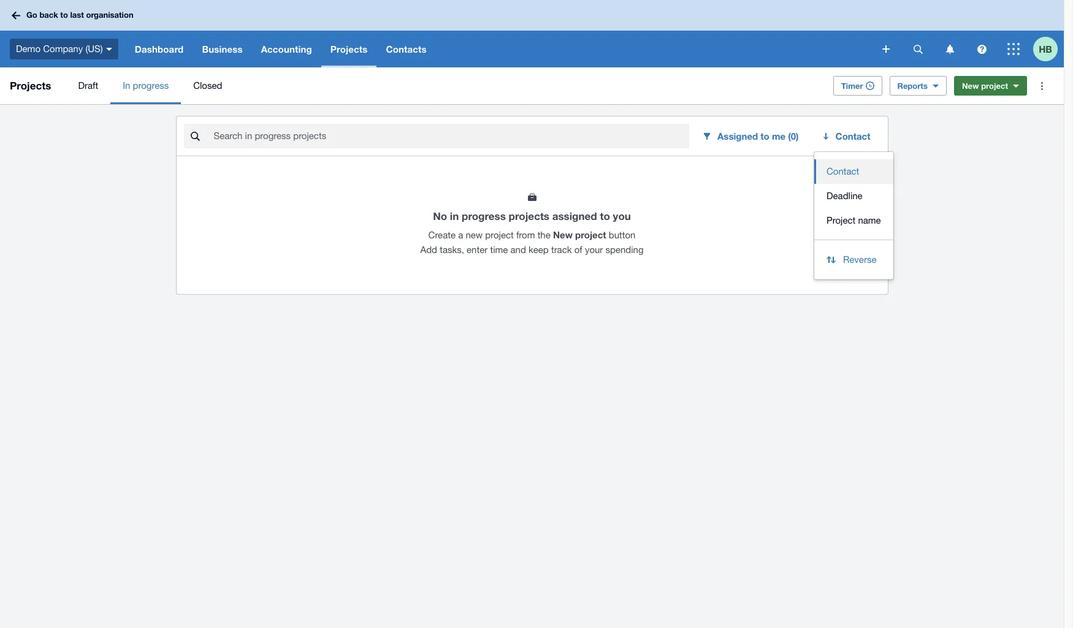 Task type: locate. For each thing, give the bounding box(es) containing it.
projects
[[509, 210, 550, 223]]

progress right in at the left top of page
[[133, 80, 169, 91]]

go back to last organisation link
[[7, 4, 141, 26]]

progress up the new
[[462, 210, 506, 223]]

contact up "deadline"
[[827, 166, 860, 177]]

to
[[60, 10, 68, 20], [761, 131, 770, 142], [600, 210, 610, 223]]

2 horizontal spatial svg image
[[947, 44, 955, 54]]

button
[[609, 230, 636, 241]]

2 vertical spatial to
[[600, 210, 610, 223]]

project up your at the top right
[[576, 230, 607, 241]]

to inside go back to last organisation link
[[60, 10, 68, 20]]

0 vertical spatial projects
[[331, 44, 368, 55]]

1 horizontal spatial svg image
[[883, 45, 890, 53]]

company
[[43, 43, 83, 54]]

1 vertical spatial contact
[[827, 166, 860, 177]]

svg image
[[12, 11, 20, 19], [1008, 43, 1021, 55], [914, 44, 923, 54], [978, 44, 987, 54]]

project name
[[827, 215, 882, 226]]

1 vertical spatial to
[[761, 131, 770, 142]]

banner
[[0, 0, 1065, 68]]

svg image left the go
[[12, 11, 20, 19]]

group
[[815, 152, 894, 280]]

last
[[70, 10, 84, 20]]

organisation
[[86, 10, 134, 20]]

svg image inside demo company (us) popup button
[[106, 48, 112, 51]]

track
[[552, 245, 572, 255]]

0 horizontal spatial projects
[[10, 79, 51, 92]]

in progress link
[[111, 68, 181, 104]]

1 vertical spatial new
[[553, 230, 573, 241]]

0 horizontal spatial svg image
[[106, 48, 112, 51]]

contact up contact button
[[836, 131, 871, 142]]

progress
[[133, 80, 169, 91], [462, 210, 506, 223]]

timer button
[[834, 76, 883, 96]]

business button
[[193, 31, 252, 68]]

1 vertical spatial progress
[[462, 210, 506, 223]]

back
[[40, 10, 58, 20]]

new
[[963, 81, 980, 91], [553, 230, 573, 241]]

project
[[982, 81, 1009, 91], [576, 230, 607, 241], [486, 230, 514, 241]]

in
[[123, 80, 130, 91]]

0 vertical spatial contact
[[836, 131, 871, 142]]

projects inside dropdown button
[[331, 44, 368, 55]]

contacts
[[386, 44, 427, 55]]

new up track
[[553, 230, 573, 241]]

deadline button
[[815, 184, 894, 209]]

the
[[538, 230, 551, 241]]

more options image
[[1030, 74, 1055, 98]]

contact for contact button
[[827, 166, 860, 177]]

in progress
[[123, 80, 169, 91]]

new inside popup button
[[963, 81, 980, 91]]

0 vertical spatial to
[[60, 10, 68, 20]]

1 horizontal spatial new
[[963, 81, 980, 91]]

contact inside button
[[827, 166, 860, 177]]

contact inside popup button
[[836, 131, 871, 142]]

reports
[[898, 81, 928, 91]]

draft link
[[66, 68, 111, 104]]

svg image up new project
[[978, 44, 987, 54]]

(us)
[[86, 43, 103, 54]]

reverse
[[844, 255, 877, 265]]

to left last
[[60, 10, 68, 20]]

to left you
[[600, 210, 610, 223]]

list box
[[815, 152, 894, 241]]

contacts button
[[377, 31, 436, 68]]

add
[[421, 245, 438, 255]]

new right reports popup button
[[963, 81, 980, 91]]

2 horizontal spatial to
[[761, 131, 770, 142]]

Search in progress projects search field
[[213, 125, 690, 148]]

2 horizontal spatial project
[[982, 81, 1009, 91]]

dashboard link
[[126, 31, 193, 68]]

accounting button
[[252, 31, 321, 68]]

svg image left the hb
[[1008, 43, 1021, 55]]

projects
[[331, 44, 368, 55], [10, 79, 51, 92]]

deadline
[[827, 191, 863, 201]]

1 horizontal spatial to
[[600, 210, 610, 223]]

create
[[429, 230, 456, 241]]

hb
[[1040, 43, 1053, 54]]

project left more options icon
[[982, 81, 1009, 91]]

to left me
[[761, 131, 770, 142]]

navigation
[[126, 31, 874, 68]]

project up the time
[[486, 230, 514, 241]]

0 horizontal spatial progress
[[133, 80, 169, 91]]

contact
[[836, 131, 871, 142], [827, 166, 860, 177]]

create a new project from the new project button add tasks, enter time and keep track of your spending
[[421, 230, 644, 255]]

name
[[859, 215, 882, 226]]

projects down demo
[[10, 79, 51, 92]]

projects left contacts dropdown button
[[331, 44, 368, 55]]

svg image
[[947, 44, 955, 54], [883, 45, 890, 53], [106, 48, 112, 51]]

demo company (us) button
[[0, 31, 126, 68]]

0 vertical spatial new
[[963, 81, 980, 91]]

me
[[773, 131, 786, 142]]

0 horizontal spatial new
[[553, 230, 573, 241]]

assigned to me (0)
[[718, 131, 799, 142]]

0 horizontal spatial to
[[60, 10, 68, 20]]

navigation containing dashboard
[[126, 31, 874, 68]]

1 horizontal spatial projects
[[331, 44, 368, 55]]

1 vertical spatial projects
[[10, 79, 51, 92]]



Task type: vqa. For each thing, say whether or not it's contained in the screenshot.
dialog
no



Task type: describe. For each thing, give the bounding box(es) containing it.
reverse button
[[815, 248, 894, 272]]

draft
[[78, 80, 98, 91]]

0 vertical spatial progress
[[133, 80, 169, 91]]

navigation inside banner
[[126, 31, 874, 68]]

no in progress projects assigned to you
[[433, 210, 631, 223]]

business
[[202, 44, 243, 55]]

contact for contact popup button
[[836, 131, 871, 142]]

to inside assigned to me (0) popup button
[[761, 131, 770, 142]]

1 horizontal spatial progress
[[462, 210, 506, 223]]

project
[[827, 215, 856, 226]]

contact button
[[815, 160, 894, 184]]

time
[[491, 245, 508, 255]]

svg image inside go back to last organisation link
[[12, 11, 20, 19]]

1 horizontal spatial project
[[576, 230, 607, 241]]

in
[[450, 210, 459, 223]]

enter
[[467, 245, 488, 255]]

new project
[[963, 81, 1009, 91]]

(0)
[[789, 131, 799, 142]]

keep
[[529, 245, 549, 255]]

reports button
[[890, 76, 947, 96]]

0 horizontal spatial project
[[486, 230, 514, 241]]

demo
[[16, 43, 41, 54]]

banner containing hb
[[0, 0, 1065, 68]]

go back to last organisation
[[26, 10, 134, 20]]

hb button
[[1034, 31, 1065, 68]]

projects button
[[321, 31, 377, 68]]

new inside create a new project from the new project button add tasks, enter time and keep track of your spending
[[553, 230, 573, 241]]

dashboard
[[135, 44, 184, 55]]

group containing contact
[[815, 152, 894, 280]]

no
[[433, 210, 447, 223]]

new project button
[[955, 76, 1028, 96]]

accounting
[[261, 44, 312, 55]]

closed
[[193, 80, 222, 91]]

you
[[613, 210, 631, 223]]

and
[[511, 245, 526, 255]]

closed link
[[181, 68, 235, 104]]

from
[[517, 230, 535, 241]]

project name button
[[815, 209, 894, 233]]

demo company (us)
[[16, 43, 103, 54]]

contact button
[[814, 124, 881, 149]]

svg image up reports popup button
[[914, 44, 923, 54]]

spending
[[606, 245, 644, 255]]

project inside popup button
[[982, 81, 1009, 91]]

assigned
[[718, 131, 759, 142]]

go
[[26, 10, 37, 20]]

assigned to me (0) button
[[695, 124, 809, 149]]

timer
[[842, 81, 864, 91]]

new
[[466, 230, 483, 241]]

your
[[585, 245, 603, 255]]

tasks,
[[440, 245, 464, 255]]

of
[[575, 245, 583, 255]]

assigned
[[553, 210, 598, 223]]

a
[[459, 230, 463, 241]]

list box containing contact
[[815, 152, 894, 241]]



